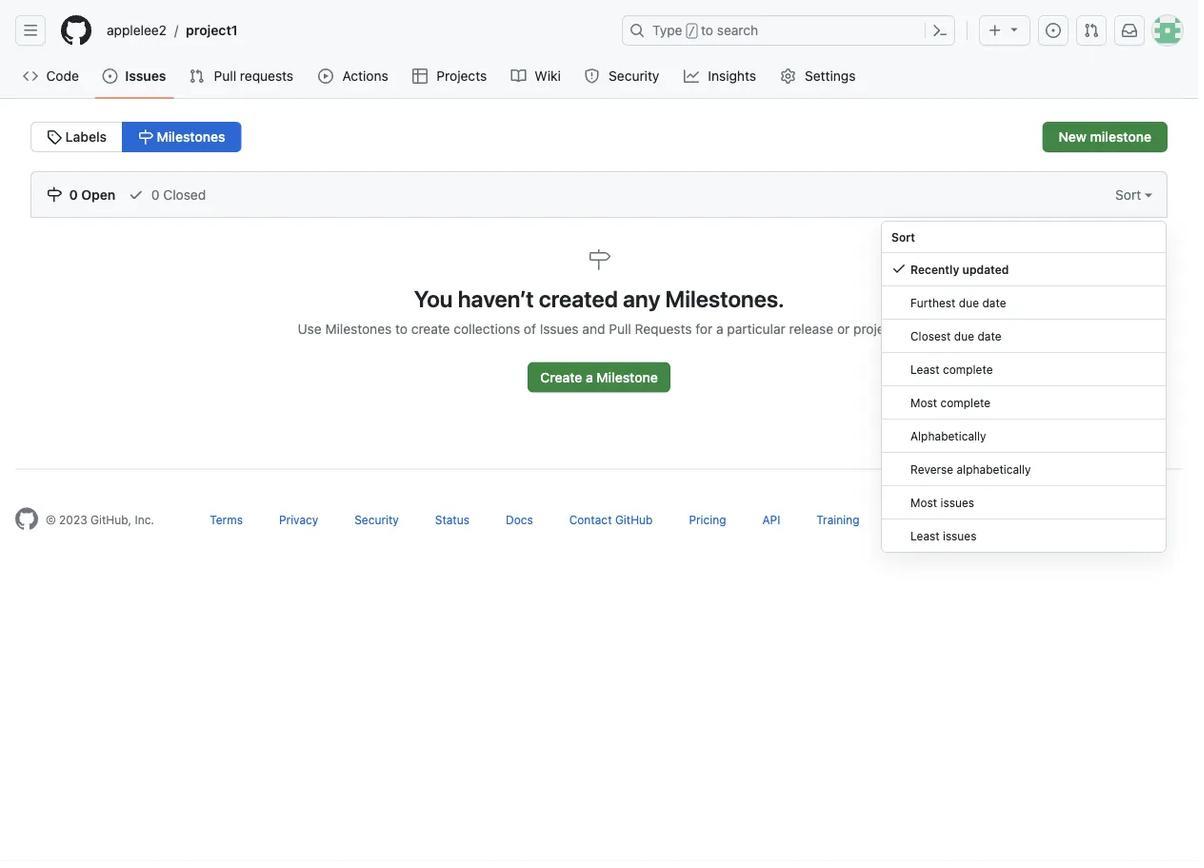 Task type: describe. For each thing, give the bounding box(es) containing it.
contact github link
[[569, 514, 653, 527]]

create
[[540, 370, 582, 385]]

labels
[[62, 129, 107, 145]]

issues inside 'issues' link
[[125, 68, 166, 84]]

furthest due date
[[910, 296, 1006, 310]]

0 horizontal spatial security link
[[354, 514, 399, 527]]

any
[[623, 285, 660, 312]]

projects link
[[405, 62, 496, 90]]

1 horizontal spatial milestone image
[[588, 249, 610, 271]]

most complete
[[910, 396, 991, 410]]

status
[[435, 514, 470, 527]]

wiki
[[535, 68, 561, 84]]

requests
[[240, 68, 293, 84]]

blog link
[[896, 514, 920, 527]]

type
[[652, 22, 682, 38]]

issues for most issues
[[940, 496, 974, 509]]

reverse alphabetically
[[910, 463, 1031, 476]]

least issues
[[910, 529, 977, 543]]

use
[[298, 321, 322, 337]]

footer containing © 2023 github, inc.
[[0, 469, 1198, 579]]

tag image
[[47, 130, 62, 145]]

command palette image
[[932, 23, 948, 38]]

1 horizontal spatial homepage image
[[61, 15, 91, 46]]

applelee2
[[107, 22, 167, 38]]

1 vertical spatial sort
[[891, 230, 915, 244]]

0 vertical spatial git pull request image
[[1084, 23, 1099, 38]]

to inside you haven't created any milestones. use milestones to create collections of issues and pull requests for a particular release or project.
[[395, 321, 408, 337]]

recently updated link
[[882, 253, 1166, 287]]

training
[[816, 514, 859, 527]]

created
[[539, 285, 618, 312]]

github,
[[91, 514, 131, 527]]

date for closest due date
[[977, 330, 1001, 343]]

create a milestone
[[540, 370, 658, 385]]

recently updated
[[910, 263, 1009, 276]]

blog
[[896, 514, 920, 527]]

for
[[695, 321, 713, 337]]

you haven't created any milestones. use milestones to create collections of issues and pull requests for a particular release or project.
[[298, 285, 900, 337]]

0 horizontal spatial homepage image
[[15, 508, 38, 531]]

you
[[414, 285, 453, 312]]

pull requests
[[214, 68, 293, 84]]

insights link
[[676, 62, 765, 90]]

0 for closed
[[151, 187, 160, 202]]

closed
[[163, 187, 206, 202]]

notifications image
[[1122, 23, 1137, 38]]

complete for most complete
[[940, 396, 991, 410]]

issue element
[[30, 122, 241, 152]]

issue opened image for topmost git pull request icon
[[1046, 23, 1061, 38]]

new milestone link
[[1042, 122, 1168, 152]]

api
[[762, 514, 780, 527]]

milestone image
[[47, 187, 62, 202]]

actions
[[342, 68, 388, 84]]

most complete link
[[882, 387, 1166, 420]]

wiki link
[[503, 62, 569, 90]]

0 vertical spatial pull
[[214, 68, 236, 84]]

new milestone
[[1059, 129, 1151, 145]]

issues for least issues
[[943, 529, 977, 543]]

reverse
[[910, 463, 953, 476]]

0           open
[[66, 187, 116, 202]]

menu containing sort
[[881, 221, 1167, 553]]

milestone
[[1090, 129, 1151, 145]]

furthest
[[910, 296, 956, 310]]

1 horizontal spatial to
[[701, 22, 713, 38]]

0 horizontal spatial milestone image
[[138, 130, 153, 145]]

closest due date
[[910, 330, 1001, 343]]

pricing
[[689, 514, 726, 527]]

of
[[524, 321, 536, 337]]

closest due date link
[[882, 320, 1166, 353]]

© 2023 github, inc.
[[46, 514, 154, 527]]

a inside you haven't created any milestones. use milestones to create collections of issues and pull requests for a particular release or project.
[[716, 321, 723, 337]]

furthest due date link
[[882, 287, 1166, 320]]

code link
[[15, 62, 87, 90]]

complete for least complete
[[943, 363, 993, 376]]

new
[[1059, 129, 1087, 145]]

about link
[[956, 514, 988, 527]]

settings link
[[773, 62, 865, 90]]

2023
[[59, 514, 87, 527]]

projects
[[437, 68, 487, 84]]

about
[[956, 514, 988, 527]]

check image
[[891, 261, 907, 276]]

1 vertical spatial a
[[586, 370, 593, 385]]

due for closest
[[954, 330, 974, 343]]

date for furthest due date
[[982, 296, 1006, 310]]

updated
[[962, 263, 1009, 276]]



Task type: vqa. For each thing, say whether or not it's contained in the screenshot.
project.
yes



Task type: locate. For each thing, give the bounding box(es) containing it.
closest
[[910, 330, 951, 343]]

date down updated
[[982, 296, 1006, 310]]

0 horizontal spatial git pull request image
[[189, 69, 204, 84]]

alphabetically
[[910, 430, 986, 443]]

0 horizontal spatial sort
[[891, 230, 915, 244]]

training link
[[816, 514, 859, 527]]

git pull request image
[[1084, 23, 1099, 38], [189, 69, 204, 84]]

least down 'blog' link
[[910, 529, 940, 543]]

0 horizontal spatial issues
[[125, 68, 166, 84]]

code
[[46, 68, 79, 84]]

project.
[[853, 321, 900, 337]]

pull
[[214, 68, 236, 84], [609, 321, 631, 337]]

pricing link
[[689, 514, 726, 527]]

milestone image
[[138, 130, 153, 145], [588, 249, 610, 271]]

sort inside popup button
[[1115, 187, 1145, 202]]

actions link
[[311, 62, 397, 90]]

contact github
[[569, 514, 653, 527]]

issue opened image
[[1046, 23, 1061, 38], [102, 69, 117, 84]]

1 horizontal spatial pull
[[609, 321, 631, 337]]

0           closed link
[[129, 172, 206, 217]]

pull right and
[[609, 321, 631, 337]]

0 vertical spatial most
[[910, 396, 937, 410]]

insights
[[708, 68, 756, 84]]

0 vertical spatial date
[[982, 296, 1006, 310]]

graph image
[[684, 69, 699, 84]]

least for least issues
[[910, 529, 940, 543]]

book image
[[511, 69, 526, 84]]

1 least from the top
[[910, 363, 940, 376]]

0 horizontal spatial 0
[[69, 187, 78, 202]]

requests
[[635, 321, 692, 337]]

most for most issues
[[910, 496, 937, 509]]

/ for type
[[688, 25, 695, 38]]

security
[[609, 68, 659, 84], [354, 514, 399, 527]]

privacy link
[[279, 514, 318, 527]]

issues up about
[[940, 496, 974, 509]]

most up 'blog' link
[[910, 496, 937, 509]]

security link left status link
[[354, 514, 399, 527]]

1 vertical spatial due
[[954, 330, 974, 343]]

least complete
[[910, 363, 993, 376]]

1 horizontal spatial git pull request image
[[1084, 23, 1099, 38]]

0 vertical spatial issues
[[940, 496, 974, 509]]

1 vertical spatial most
[[910, 496, 937, 509]]

most for most complete
[[910, 396, 937, 410]]

issues inside you haven't created any milestones. use milestones to create collections of issues and pull requests for a particular release or project.
[[540, 321, 579, 337]]

/ for applelee2
[[174, 22, 178, 38]]

1 horizontal spatial /
[[688, 25, 695, 38]]

security link
[[577, 62, 668, 90], [354, 514, 399, 527]]

issues
[[940, 496, 974, 509], [943, 529, 977, 543]]

milestone image up check icon
[[138, 130, 153, 145]]

status link
[[435, 514, 470, 527]]

sort
[[1115, 187, 1145, 202], [891, 230, 915, 244]]

1 vertical spatial issues
[[943, 529, 977, 543]]

due right closest
[[954, 330, 974, 343]]

git pull request image down project1 link
[[189, 69, 204, 84]]

0 horizontal spatial /
[[174, 22, 178, 38]]

settings
[[805, 68, 856, 84]]

least
[[910, 363, 940, 376], [910, 529, 940, 543]]

0 vertical spatial least
[[910, 363, 940, 376]]

collections
[[454, 321, 520, 337]]

play image
[[318, 69, 334, 84]]

milestones.
[[665, 285, 784, 312]]

issue opened image right the "triangle down" image
[[1046, 23, 1061, 38]]

security left status link
[[354, 514, 399, 527]]

1 vertical spatial security
[[354, 514, 399, 527]]

/ inside applelee2 / project1
[[174, 22, 178, 38]]

0 horizontal spatial to
[[395, 321, 408, 337]]

project1 link
[[178, 15, 245, 46]]

1 vertical spatial git pull request image
[[189, 69, 204, 84]]

security right shield image
[[609, 68, 659, 84]]

1 vertical spatial complete
[[940, 396, 991, 410]]

1 horizontal spatial a
[[716, 321, 723, 337]]

0 for open
[[69, 187, 78, 202]]

docs
[[506, 514, 533, 527]]

1 horizontal spatial issue opened image
[[1046, 23, 1061, 38]]

/ right type
[[688, 25, 695, 38]]

1 horizontal spatial 0
[[151, 187, 160, 202]]

0 vertical spatial security
[[609, 68, 659, 84]]

1 vertical spatial security link
[[354, 514, 399, 527]]

0 vertical spatial issues
[[125, 68, 166, 84]]

2 most from the top
[[910, 496, 937, 509]]

1 vertical spatial homepage image
[[15, 508, 38, 531]]

least for least complete
[[910, 363, 940, 376]]

check image
[[129, 187, 144, 202]]

applelee2 / project1
[[107, 22, 238, 38]]

list
[[99, 15, 610, 46]]

least down closest
[[910, 363, 940, 376]]

0 right milestone icon on the left
[[69, 187, 78, 202]]

pull requests link
[[181, 62, 303, 90]]

0 vertical spatial a
[[716, 321, 723, 337]]

issues right of
[[540, 321, 579, 337]]

and
[[582, 321, 605, 337]]

a right for
[[716, 321, 723, 337]]

triangle down image
[[1007, 21, 1022, 37]]

1 horizontal spatial security
[[609, 68, 659, 84]]

/ inside type / to search
[[688, 25, 695, 38]]

code image
[[23, 69, 38, 84]]

1 vertical spatial date
[[977, 330, 1001, 343]]

complete down closest due date at the right top of page
[[943, 363, 993, 376]]

due
[[959, 296, 979, 310], [954, 330, 974, 343]]

open
[[81, 187, 116, 202]]

homepage image
[[61, 15, 91, 46], [15, 508, 38, 531]]

create
[[411, 321, 450, 337]]

/
[[174, 22, 178, 38], [688, 25, 695, 38]]

a right create
[[586, 370, 593, 385]]

to left search
[[701, 22, 713, 38]]

0 vertical spatial sort
[[1115, 187, 1145, 202]]

recently
[[910, 263, 959, 276]]

project1
[[186, 22, 238, 38]]

0 right check icon
[[151, 187, 160, 202]]

privacy
[[279, 514, 318, 527]]

sort down milestone
[[1115, 187, 1145, 202]]

0 vertical spatial homepage image
[[61, 15, 91, 46]]

sort up check image
[[891, 230, 915, 244]]

release
[[789, 321, 833, 337]]

search
[[717, 22, 758, 38]]

0 vertical spatial milestone image
[[138, 130, 153, 145]]

alphabetically
[[957, 463, 1031, 476]]

inc.
[[135, 514, 154, 527]]

least complete link
[[882, 353, 1166, 387]]

plus image
[[988, 23, 1003, 38]]

1 horizontal spatial security link
[[577, 62, 668, 90]]

0 horizontal spatial security
[[354, 514, 399, 527]]

milestone image up created
[[588, 249, 610, 271]]

milestone
[[597, 370, 658, 385]]

1 0 from the left
[[69, 187, 78, 202]]

date down furthest due date
[[977, 330, 1001, 343]]

0 horizontal spatial a
[[586, 370, 593, 385]]

homepage image left © on the bottom of the page
[[15, 508, 38, 531]]

git pull request image left "notifications" image
[[1084, 23, 1099, 38]]

type / to search
[[652, 22, 758, 38]]

list containing applelee2 / project1
[[99, 15, 610, 46]]

contact
[[569, 514, 612, 527]]

security link down type
[[577, 62, 668, 90]]

1 vertical spatial issue opened image
[[102, 69, 117, 84]]

1 vertical spatial to
[[395, 321, 408, 337]]

reverse alphabetically link
[[882, 453, 1166, 487]]

0 vertical spatial complete
[[943, 363, 993, 376]]

2 0 from the left
[[151, 187, 160, 202]]

applelee2 link
[[99, 15, 174, 46]]

sort button
[[1101, 172, 1167, 217]]

labels link
[[30, 122, 123, 152]]

0 vertical spatial due
[[959, 296, 979, 310]]

homepage image up code
[[61, 15, 91, 46]]

shield image
[[584, 69, 600, 84]]

due for furthest
[[959, 296, 979, 310]]

0 vertical spatial security link
[[577, 62, 668, 90]]

git pull request image inside pull requests link
[[189, 69, 204, 84]]

haven't
[[458, 285, 534, 312]]

pull left "requests" at the left top of the page
[[214, 68, 236, 84]]

0 horizontal spatial issue opened image
[[102, 69, 117, 84]]

due down recently updated
[[959, 296, 979, 310]]

issue opened image right code
[[102, 69, 117, 84]]

terms link
[[210, 514, 243, 527]]

2 least from the top
[[910, 529, 940, 543]]

api link
[[762, 514, 780, 527]]

1 vertical spatial least
[[910, 529, 940, 543]]

table image
[[412, 69, 428, 84]]

complete
[[943, 363, 993, 376], [940, 396, 991, 410]]

©
[[46, 514, 56, 527]]

0           closed
[[148, 187, 206, 202]]

create a milestone link
[[528, 362, 670, 393]]

pull inside you haven't created any milestones. use milestones to create collections of issues and pull requests for a particular release or project.
[[609, 321, 631, 337]]

complete down least complete
[[940, 396, 991, 410]]

alphabetically link
[[882, 420, 1166, 453]]

issues link
[[95, 62, 174, 90]]

0 vertical spatial issue opened image
[[1046, 23, 1061, 38]]

issues down applelee2 link
[[125, 68, 166, 84]]

most up alphabetically at right
[[910, 396, 937, 410]]

menu
[[881, 221, 1167, 553]]

or
[[837, 321, 850, 337]]

issues down about
[[943, 529, 977, 543]]

/ left project1
[[174, 22, 178, 38]]

1 horizontal spatial issues
[[540, 321, 579, 337]]

most issues
[[910, 496, 974, 509]]

milestones
[[325, 321, 392, 337]]

1 most from the top
[[910, 396, 937, 410]]

issue opened image inside 'issues' link
[[102, 69, 117, 84]]

1 vertical spatial pull
[[609, 321, 631, 337]]

1 vertical spatial milestone image
[[588, 249, 610, 271]]

footer
[[0, 469, 1198, 579]]

1 vertical spatial issues
[[540, 321, 579, 337]]

0 horizontal spatial pull
[[214, 68, 236, 84]]

docs link
[[506, 514, 533, 527]]

github
[[615, 514, 653, 527]]

issue opened image for git pull request icon in pull requests link
[[102, 69, 117, 84]]

1 horizontal spatial sort
[[1115, 187, 1145, 202]]

0 vertical spatial to
[[701, 22, 713, 38]]

terms
[[210, 514, 243, 527]]

gear image
[[780, 69, 796, 84]]

0           open link
[[47, 172, 116, 217]]

to left 'create'
[[395, 321, 408, 337]]



